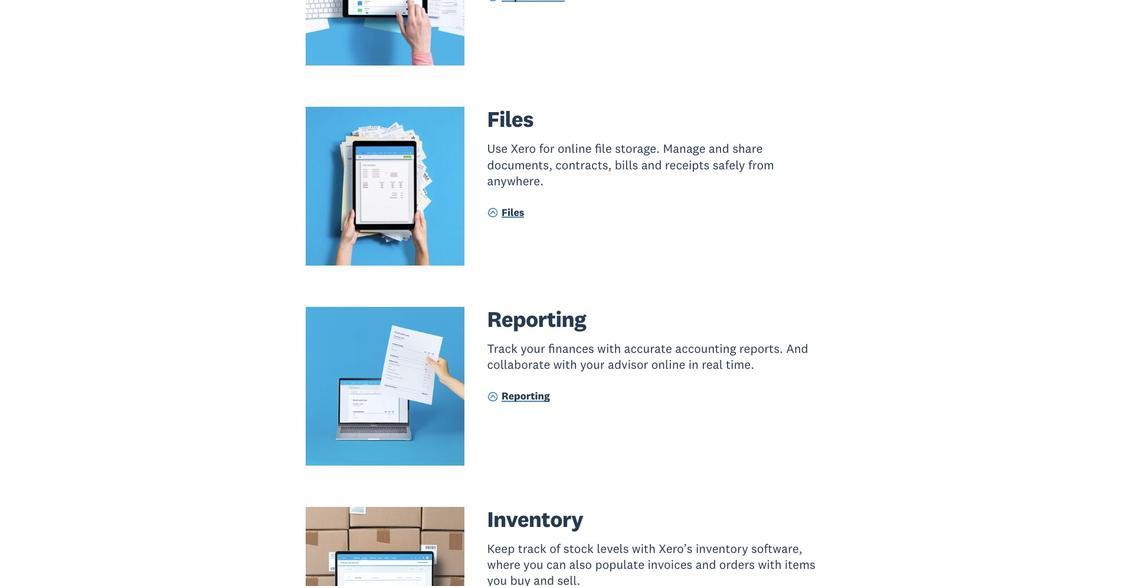 Task type: describe. For each thing, give the bounding box(es) containing it.
receipts
[[665, 157, 710, 173]]

reports.
[[740, 341, 784, 357]]

0 horizontal spatial you
[[488, 573, 507, 586]]

1 horizontal spatial you
[[524, 557, 544, 573]]

bills
[[615, 157, 639, 173]]

1 horizontal spatial your
[[581, 357, 605, 373]]

accounting
[[676, 341, 737, 357]]

0 horizontal spatial your
[[521, 341, 546, 357]]

keep track of stock levels with xero's inventory software, where you can also populate invoices and orders with items you buy and sell.
[[488, 541, 816, 586]]

reporting inside button
[[502, 390, 550, 403]]

and down 'inventory'
[[696, 557, 717, 573]]

also
[[570, 557, 592, 573]]

storage.
[[615, 141, 660, 157]]

of
[[550, 541, 561, 557]]

reporting button
[[488, 390, 550, 406]]

xero's
[[659, 541, 693, 557]]

manage
[[663, 141, 706, 157]]

use xero for online file storage. manage and share documents, contracts, bills and receipts safely from anywhere.
[[488, 141, 775, 189]]

real
[[702, 357, 723, 373]]

contracts,
[[556, 157, 612, 173]]

files button
[[488, 206, 525, 222]]

documents,
[[488, 157, 553, 173]]

finances
[[549, 341, 595, 357]]

advisor
[[608, 357, 649, 373]]

buy
[[511, 573, 531, 586]]

in
[[689, 357, 699, 373]]

xero
[[511, 141, 536, 157]]

sell.
[[558, 573, 581, 586]]

where
[[488, 557, 521, 573]]

can
[[547, 557, 567, 573]]

software,
[[752, 541, 803, 557]]

track your finances with accurate accounting reports. and collaborate with your advisor online in real time.
[[488, 341, 809, 373]]

use
[[488, 141, 508, 157]]

and down storage.
[[642, 157, 662, 173]]



Task type: locate. For each thing, give the bounding box(es) containing it.
your up collaborate
[[521, 341, 546, 357]]

populate
[[595, 557, 645, 573]]

and
[[709, 141, 730, 157], [642, 157, 662, 173], [696, 557, 717, 573], [534, 573, 555, 586]]

files up use
[[488, 105, 534, 133]]

track
[[518, 541, 547, 557]]

online up contracts,
[[558, 141, 592, 157]]

time.
[[726, 357, 755, 373]]

you down track
[[524, 557, 544, 573]]

from
[[749, 157, 775, 173]]

with down software,
[[759, 557, 782, 573]]

with
[[598, 341, 621, 357], [554, 357, 578, 373], [632, 541, 656, 557], [759, 557, 782, 573]]

levels
[[597, 541, 629, 557]]

inventory
[[696, 541, 749, 557]]

online left in
[[652, 357, 686, 373]]

and
[[787, 341, 809, 357]]

reporting down collaborate
[[502, 390, 550, 403]]

your
[[521, 341, 546, 357], [581, 357, 605, 373]]

with up populate
[[632, 541, 656, 557]]

invoices
[[648, 557, 693, 573]]

items
[[785, 557, 816, 573]]

safely
[[713, 157, 746, 173]]

collaborate
[[488, 357, 551, 373]]

1 vertical spatial online
[[652, 357, 686, 373]]

files
[[488, 105, 534, 133], [502, 206, 525, 219]]

inventory
[[488, 505, 583, 533]]

for
[[539, 141, 555, 157]]

track
[[488, 341, 518, 357]]

1 horizontal spatial online
[[652, 357, 686, 373]]

with down finances
[[554, 357, 578, 373]]

file
[[595, 141, 612, 157]]

you
[[524, 557, 544, 573], [488, 573, 507, 586]]

share
[[733, 141, 763, 157]]

with up advisor
[[598, 341, 621, 357]]

and up safely
[[709, 141, 730, 157]]

1 vertical spatial reporting
[[502, 390, 550, 403]]

you down where
[[488, 573, 507, 586]]

reporting up track on the left
[[488, 305, 587, 333]]

files down anywhere.
[[502, 206, 525, 219]]

accurate
[[625, 341, 673, 357]]

online inside track your finances with accurate accounting reports. and collaborate with your advisor online in real time.
[[652, 357, 686, 373]]

keep
[[488, 541, 515, 557]]

files inside button
[[502, 206, 525, 219]]

online
[[558, 141, 592, 157], [652, 357, 686, 373]]

0 horizontal spatial online
[[558, 141, 592, 157]]

0 vertical spatial online
[[558, 141, 592, 157]]

reporting
[[488, 305, 587, 333], [502, 390, 550, 403]]

0 vertical spatial reporting
[[488, 305, 587, 333]]

1 vertical spatial files
[[502, 206, 525, 219]]

anywhere.
[[488, 173, 544, 189]]

orders
[[720, 557, 755, 573]]

online inside use xero for online file storage. manage and share documents, contracts, bills and receipts safely from anywhere.
[[558, 141, 592, 157]]

0 vertical spatial files
[[488, 105, 534, 133]]

and down can
[[534, 573, 555, 586]]

stock
[[564, 541, 594, 557]]

your down finances
[[581, 357, 605, 373]]



Task type: vqa. For each thing, say whether or not it's contained in the screenshot.
"ADVISOR"
yes



